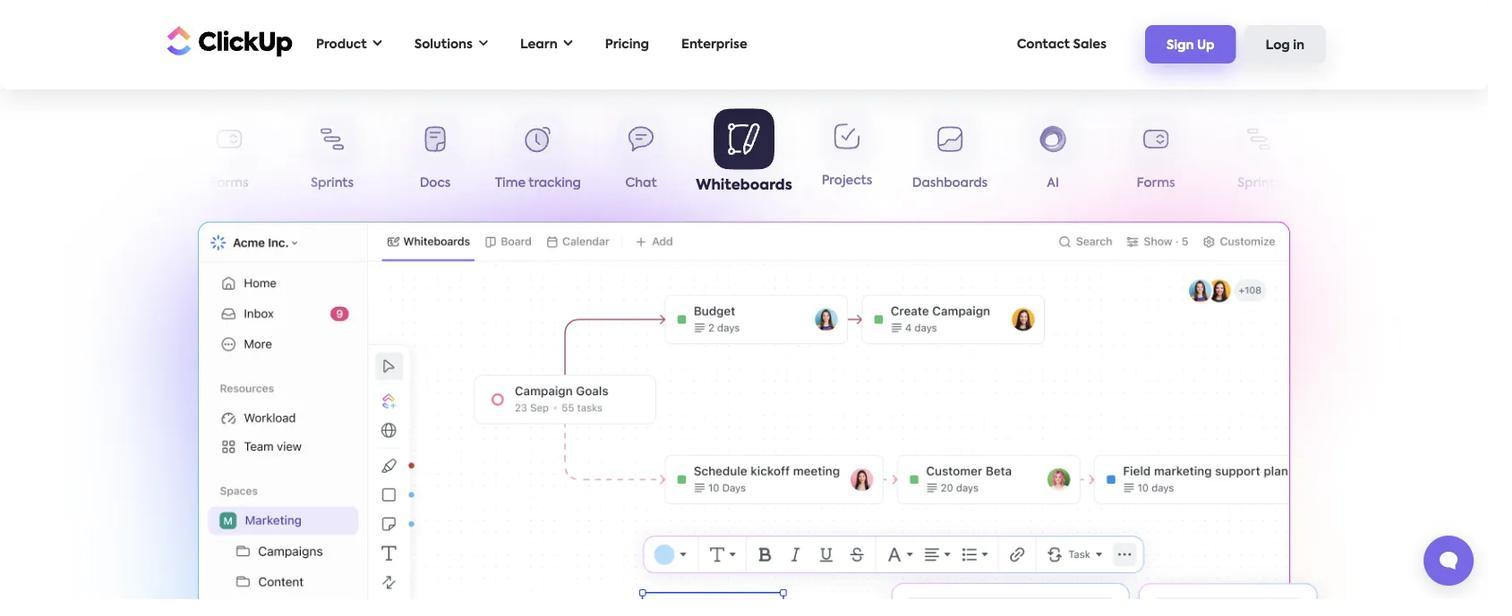Task type: describe. For each thing, give the bounding box(es) containing it.
contact sales link
[[1008, 26, 1116, 63]]

chat button
[[590, 115, 693, 197]]

2 ai from the left
[[1047, 177, 1059, 190]]

solutions
[[414, 38, 473, 51]]

sign
[[1167, 39, 1194, 52]]

enterprise link
[[673, 26, 756, 63]]

2 docs from the left
[[1347, 177, 1378, 190]]

clickup image
[[162, 24, 293, 58]]

1 ai from the left
[[120, 177, 132, 190]]

product
[[316, 38, 367, 51]]

sign up button
[[1145, 25, 1236, 63]]

2 sprints button from the left
[[1208, 115, 1311, 197]]

1 forms button from the left
[[178, 115, 281, 197]]

pricing
[[605, 38, 649, 51]]

whiteboards
[[696, 178, 792, 193]]

whiteboards button
[[693, 108, 796, 197]]

up
[[1197, 39, 1215, 52]]

projects
[[822, 176, 873, 189]]

chat
[[626, 177, 657, 190]]

tracking
[[529, 177, 581, 190]]

1 docs from the left
[[420, 177, 451, 190]]

sales
[[1073, 38, 1107, 51]]

time tracking button
[[487, 115, 590, 197]]

1 docs button from the left
[[384, 115, 487, 197]]



Task type: locate. For each thing, give the bounding box(es) containing it.
1 horizontal spatial sprints
[[1238, 177, 1281, 190]]

sprints button
[[281, 115, 384, 197], [1208, 115, 1311, 197]]

1 forms from the left
[[210, 177, 248, 190]]

learn button
[[511, 26, 582, 63]]

log in link
[[1244, 25, 1326, 63]]

forms for 1st forms button from left
[[210, 177, 248, 190]]

chat image
[[870, 564, 1340, 601]]

contact
[[1017, 38, 1070, 51]]

whiteboards image
[[198, 222, 1291, 601]]

1 horizontal spatial forms button
[[1105, 115, 1208, 197]]

forms
[[210, 177, 248, 190], [1137, 177, 1175, 190]]

2 forms button from the left
[[1105, 115, 1208, 197]]

0 horizontal spatial ai button
[[75, 115, 178, 197]]

0 horizontal spatial forms button
[[178, 115, 281, 197]]

0 horizontal spatial ai
[[120, 177, 132, 190]]

0 horizontal spatial sprints button
[[281, 115, 384, 197]]

docs button
[[384, 115, 487, 197], [1311, 115, 1414, 197]]

product button
[[307, 26, 391, 63]]

solutions button
[[405, 26, 497, 63]]

0 horizontal spatial docs
[[420, 177, 451, 190]]

1 ai button from the left
[[75, 115, 178, 197]]

0 horizontal spatial docs button
[[384, 115, 487, 197]]

projects button
[[796, 113, 899, 196]]

dashboards button
[[899, 115, 1002, 197]]

dashboards
[[912, 177, 988, 190]]

log in
[[1266, 39, 1305, 52]]

1 horizontal spatial sprints button
[[1208, 115, 1311, 197]]

2 docs button from the left
[[1311, 115, 1414, 197]]

log
[[1266, 39, 1290, 52]]

1 horizontal spatial docs button
[[1311, 115, 1414, 197]]

contact sales
[[1017, 38, 1107, 51]]

1 horizontal spatial docs
[[1347, 177, 1378, 190]]

pricing link
[[596, 26, 658, 63]]

time tracking
[[495, 177, 581, 190]]

0 horizontal spatial forms
[[210, 177, 248, 190]]

1 horizontal spatial ai
[[1047, 177, 1059, 190]]

2 ai button from the left
[[1002, 115, 1105, 197]]

0 horizontal spatial sprints
[[311, 177, 354, 190]]

sprints
[[311, 177, 354, 190], [1238, 177, 1281, 190]]

ai button
[[75, 115, 178, 197], [1002, 115, 1105, 197]]

ai
[[120, 177, 132, 190], [1047, 177, 1059, 190]]

learn
[[520, 38, 558, 51]]

2 sprints from the left
[[1238, 177, 1281, 190]]

docs
[[420, 177, 451, 190], [1347, 177, 1378, 190]]

forms for 1st forms button from right
[[1137, 177, 1175, 190]]

1 horizontal spatial ai button
[[1002, 115, 1105, 197]]

1 horizontal spatial forms
[[1137, 177, 1175, 190]]

2 forms from the left
[[1137, 177, 1175, 190]]

forms button
[[178, 115, 281, 197], [1105, 115, 1208, 197]]

sign up
[[1167, 39, 1215, 52]]

in
[[1293, 39, 1305, 52]]

time
[[495, 177, 526, 190]]

enterprise
[[682, 38, 748, 51]]

1 sprints button from the left
[[281, 115, 384, 197]]

1 sprints from the left
[[311, 177, 354, 190]]



Task type: vqa. For each thing, say whether or not it's contained in the screenshot.
Projects Image
no



